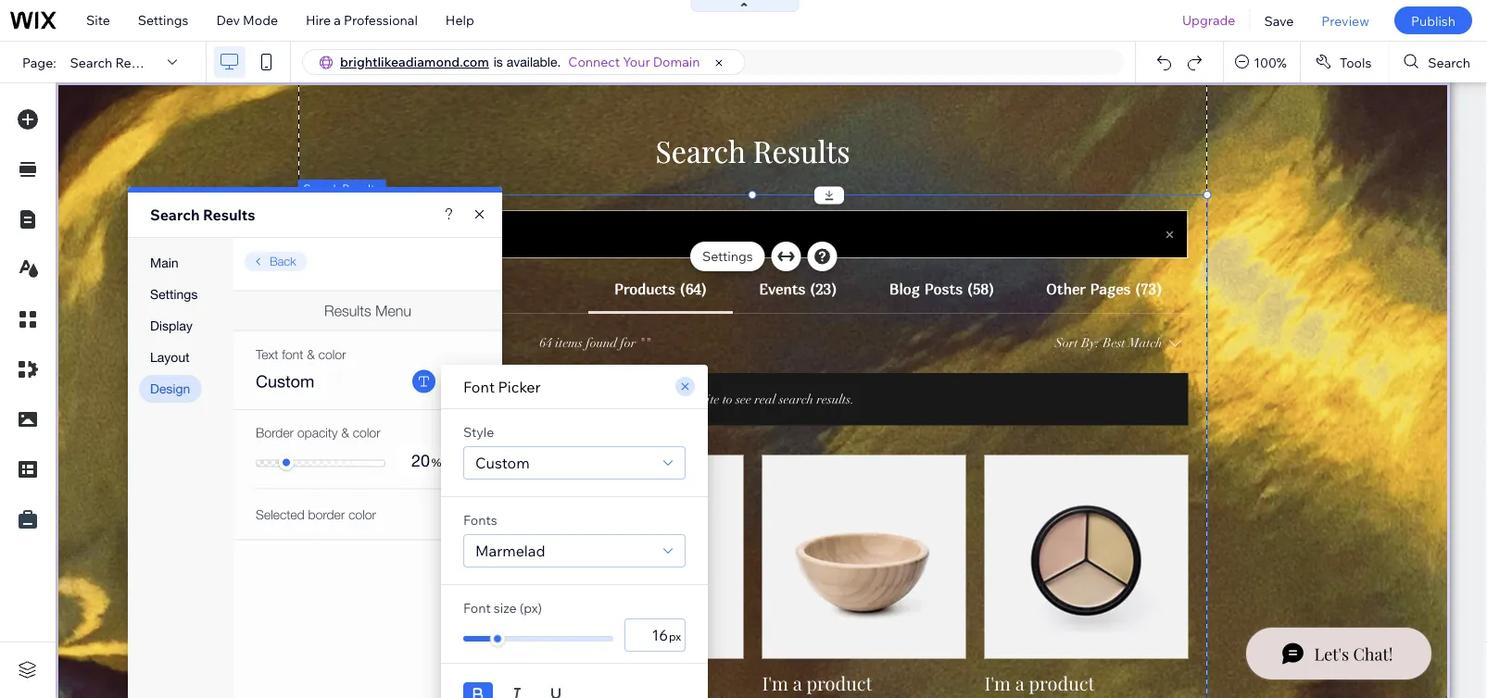 Task type: locate. For each thing, give the bounding box(es) containing it.
font
[[463, 378, 495, 396], [463, 600, 491, 617]]

a
[[334, 12, 341, 28]]

1 horizontal spatial results
[[203, 206, 255, 224]]

search
[[70, 54, 112, 70], [1428, 54, 1470, 70], [303, 181, 340, 195], [150, 206, 200, 224]]

professional
[[344, 12, 418, 28]]

1 vertical spatial font
[[463, 600, 491, 617]]

mode
[[243, 12, 278, 28]]

1 vertical spatial settings
[[702, 248, 753, 265]]

search inside button
[[1428, 54, 1470, 70]]

tools
[[1340, 54, 1372, 70]]

2 horizontal spatial results
[[342, 181, 380, 195]]

hire a professional
[[306, 12, 418, 28]]

search results
[[70, 54, 160, 70], [303, 181, 380, 195], [150, 206, 255, 224]]

preview button
[[1308, 0, 1383, 41]]

0 vertical spatial font
[[463, 378, 495, 396]]

0 horizontal spatial results
[[115, 54, 160, 70]]

custom
[[475, 454, 530, 473]]

None text field
[[624, 619, 686, 652]]

2 vertical spatial results
[[203, 206, 255, 224]]

connect
[[568, 54, 620, 70]]

0 horizontal spatial settings
[[138, 12, 188, 28]]

0 vertical spatial settings
[[138, 12, 188, 28]]

upgrade
[[1182, 12, 1235, 28]]

1 vertical spatial results
[[342, 181, 380, 195]]

font picker
[[463, 378, 541, 396]]

1 font from the top
[[463, 378, 495, 396]]

font for font picker
[[463, 378, 495, 396]]

site
[[86, 12, 110, 28]]

your
[[623, 54, 650, 70]]

is
[[494, 54, 503, 69]]

font left picker
[[463, 378, 495, 396]]

dev
[[216, 12, 240, 28]]

100% button
[[1224, 42, 1300, 82]]

publish
[[1411, 12, 1456, 28]]

preview
[[1322, 12, 1369, 28]]

(px)
[[520, 600, 542, 617]]

publish button
[[1394, 6, 1472, 34]]

2 font from the top
[[463, 600, 491, 617]]

font left size at the bottom of the page
[[463, 600, 491, 617]]

style
[[463, 424, 494, 441]]

1 horizontal spatial settings
[[702, 248, 753, 265]]

dev mode
[[216, 12, 278, 28]]

settings
[[138, 12, 188, 28], [702, 248, 753, 265]]

results
[[115, 54, 160, 70], [342, 181, 380, 195], [203, 206, 255, 224]]



Task type: describe. For each thing, give the bounding box(es) containing it.
font size (px)
[[463, 600, 542, 617]]

fonts
[[463, 512, 497, 529]]

0 vertical spatial results
[[115, 54, 160, 70]]

is available. connect your domain
[[494, 54, 700, 70]]

save
[[1264, 12, 1294, 28]]

search button
[[1389, 42, 1487, 82]]

tools button
[[1301, 42, 1388, 82]]

save button
[[1250, 0, 1308, 41]]

font for font size (px)
[[463, 600, 491, 617]]

2 vertical spatial search results
[[150, 206, 255, 224]]

help
[[446, 12, 474, 28]]

marmelad
[[475, 542, 545, 561]]

100%
[[1254, 54, 1287, 70]]

domain
[[653, 54, 700, 70]]

size
[[494, 600, 517, 617]]

hire
[[306, 12, 331, 28]]

brightlikeadiamond.com
[[340, 54, 489, 70]]

1 vertical spatial search results
[[303, 181, 380, 195]]

available.
[[507, 54, 561, 69]]

0 vertical spatial search results
[[70, 54, 160, 70]]

picker
[[498, 378, 541, 396]]



Task type: vqa. For each thing, say whether or not it's contained in the screenshot.
Professional
yes



